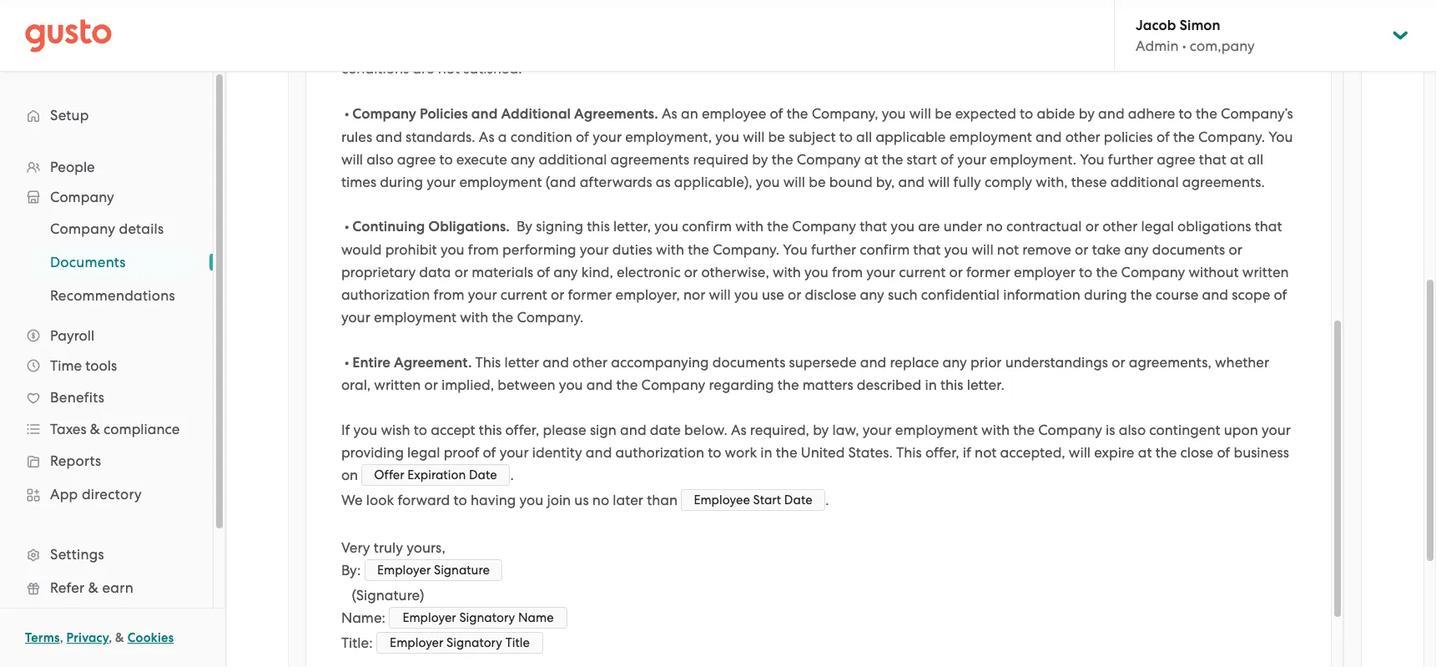Task type: vqa. For each thing, say whether or not it's contained in the screenshot.
leftmost You
yes



Task type: locate. For each thing, give the bounding box(es) containing it.
any down condition
[[511, 151, 535, 167]]

1 horizontal spatial authorization
[[616, 444, 705, 461]]

such inside the company reserves the right to conduct background and/or reference checks on all prospective employees. your job offer is contingent upon clearance of such background and/or reference check as applicable. this offer will be withdrawn if any of the above conditions are not satisfied.
[[552, 38, 581, 54]]

2 horizontal spatial all
[[1248, 151, 1264, 167]]

as left a
[[479, 128, 495, 145]]

contingent up close
[[1150, 422, 1221, 438]]

company up clearance
[[499, 15, 563, 31]]

1 vertical spatial other
[[1103, 218, 1138, 235]]

company down subject
[[797, 151, 861, 167]]

0 vertical spatial &
[[90, 421, 100, 437]]

of right start
[[941, 151, 954, 167]]

employment up states. this
[[896, 422, 978, 438]]

company details link
[[30, 214, 196, 244]]

company's
[[1221, 105, 1294, 122]]

documents inside by signing this letter, you confirm with the company that you are under no contractual or other legal obligations that would prohibit you from performing your duties with the company. you further confirm that you will not remove or take any documents or proprietary data or materials of any kind, electronic or otherwise, with you from your current or former employer to the company without written authorization from your current or former employer, nor will you use or disclose any such confidential information during the course and scope of your employment with the company.
[[1153, 241, 1226, 258]]

2 horizontal spatial by
[[1079, 105, 1095, 122]]

1 horizontal spatial and/or
[[840, 15, 885, 31]]

these
[[1072, 173, 1107, 190]]

1 horizontal spatial this
[[587, 218, 610, 235]]

1 vertical spatial this
[[476, 354, 501, 370]]

employment,
[[625, 128, 712, 145]]

upon inside the company reserves the right to conduct background and/or reference checks on all prospective employees. your job offer is contingent upon clearance of such background and/or reference check as applicable. this offer will be withdrawn if any of the above conditions are not satisfied.
[[429, 38, 463, 54]]

1 vertical spatial no
[[593, 492, 610, 508]]

is inside the company reserves the right to conduct background and/or reference checks on all prospective employees. your job offer is contingent upon clearance of such background and/or reference check as applicable. this offer will be withdrawn if any of the above conditions are not satisfied.
[[341, 38, 351, 54]]

0 horizontal spatial also
[[367, 151, 394, 167]]

of right scope at the right top of the page
[[1274, 286, 1288, 303]]

performing
[[503, 241, 576, 258]]

0 horizontal spatial written
[[374, 377, 421, 394]]

further up disclose
[[811, 241, 857, 258]]

satisfied.
[[463, 60, 522, 77]]

setup link
[[17, 100, 196, 130]]

0 horizontal spatial are
[[413, 60, 435, 77]]

will left the expire
[[1069, 444, 1091, 461]]

confirm down applicable),
[[682, 218, 732, 235]]

signing
[[536, 218, 584, 235]]

1 vertical spatial legal
[[407, 444, 440, 461]]

all up the withdrawn
[[1021, 15, 1037, 31]]

0 vertical spatial from
[[468, 241, 499, 258]]

2 , from the left
[[109, 630, 112, 645]]

with up "use"
[[773, 264, 801, 281]]

other up take
[[1103, 218, 1138, 235]]

are inside by signing this letter, you confirm with the company that you are under no contractual or other legal obligations that would prohibit you from performing your duties with the company. you further confirm that you will not remove or take any documents or proprietary data or materials of any kind, electronic or otherwise, with you from your current or former employer to the company without written authorization from your current or former employer, nor will you use or disclose any such confidential information during the course and scope of your employment with the company.
[[919, 218, 940, 235]]

confidential
[[921, 286, 1000, 303]]

during inside as an employee of the company, you will be expected to abide by and adhere to the company's rules and standards. as a condition of your employment, you will be subject to all applicable employment and other policies of the company. you will also agree to execute any additional agreements required by the company at the start of your employment. you further agree that at all times during your employment (and afterwards as applicable), you will be bound by, and will fully comply with, these additional agreements.
[[380, 173, 423, 190]]

are left under
[[919, 218, 940, 235]]

0 horizontal spatial you
[[783, 241, 808, 258]]

written
[[1243, 264, 1290, 281], [374, 377, 421, 394]]

further down policies
[[1109, 151, 1154, 167]]

home image
[[25, 19, 112, 52]]

to inside by signing this letter, you confirm with the company that you are under no contractual or other legal obligations that would prohibit you from performing your duties with the company. you further confirm that you will not remove or take any documents or proprietary data or materials of any kind, electronic or otherwise, with you from your current or former employer to the company without written authorization from your current or former employer, nor will you use or disclose any such confidential information during the course and scope of your employment with the company.
[[1080, 264, 1093, 281]]

& for earn
[[88, 579, 99, 596]]

0 horizontal spatial background
[[585, 38, 664, 54]]

0 horizontal spatial agree
[[397, 151, 436, 167]]

also up the expire
[[1119, 422, 1146, 438]]

1 horizontal spatial ,
[[109, 630, 112, 645]]

former
[[967, 264, 1011, 281], [568, 286, 612, 303]]

with down materials
[[460, 309, 489, 325]]

company. up otherwise, at the top
[[713, 241, 780, 258]]

to
[[683, 15, 697, 31], [1020, 105, 1034, 122], [1179, 105, 1193, 122], [840, 128, 853, 145], [439, 151, 453, 167], [1080, 264, 1093, 281], [414, 422, 427, 438], [708, 444, 722, 461], [454, 492, 467, 508]]

0 horizontal spatial authorization
[[341, 286, 430, 303]]

during
[[380, 173, 423, 190], [1084, 286, 1128, 303]]

0 vertical spatial offer
[[1256, 15, 1287, 31]]

other inside "this letter and other accompanying documents supersede and replace any prior understandings or agreements, whether oral, written or implied, between you and the company regarding the matters described in this letter."
[[573, 354, 608, 370]]

of down the agreements.
[[576, 128, 589, 145]]

tools
[[85, 357, 117, 374]]

1 horizontal spatial at
[[1138, 444, 1152, 461]]

0 vertical spatial if
[[1103, 38, 1111, 54]]

company. up letter
[[517, 309, 584, 325]]

company inside if you wish to accept this offer, please sign and date below. as required, by law, your employment with the company is also contingent upon your providing legal proof of your identity and authorization to work in the united states. this offer, if not accepted, will expire at the close of business on
[[1039, 422, 1103, 438]]

right
[[649, 15, 680, 31]]

business
[[1234, 444, 1290, 461]]

1 vertical spatial offer
[[948, 38, 979, 54]]

and inside by signing this letter, you confirm with the company that you are under no contractual or other legal obligations that would prohibit you from performing your duties with the company. you further confirm that you will not remove or take any documents or proprietary data or materials of any kind, electronic or otherwise, with you from your current or former employer to the company without written authorization from your current or former employer, nor will you use or disclose any such confidential information during the course and scope of your employment with the company.
[[1203, 286, 1229, 303]]

0 vertical spatial as
[[823, 38, 838, 54]]

not left accepted, at the right
[[975, 444, 997, 461]]

• inside jacob simon admin • com,pany
[[1183, 38, 1187, 54]]

0 horizontal spatial other
[[573, 354, 608, 370]]

upon up business
[[1224, 422, 1259, 438]]

1 horizontal spatial offer,
[[926, 444, 960, 461]]

with up accepted, at the right
[[982, 422, 1010, 438]]

0 vertical spatial company.
[[1199, 128, 1266, 145]]

in inside "this letter and other accompanying documents supersede and replace any prior understandings or agreements, whether oral, written or implied, between you and the company regarding the matters described in this letter."
[[925, 377, 937, 394]]

1 horizontal spatial further
[[1109, 151, 1154, 167]]

truly
[[374, 539, 403, 556]]

by right abide at the right of the page
[[1079, 105, 1095, 122]]

0 horizontal spatial additional
[[539, 151, 607, 167]]

will down start
[[928, 173, 950, 190]]

company.
[[1199, 128, 1266, 145], [713, 241, 780, 258], [517, 309, 584, 325]]

this inside "this letter and other accompanying documents supersede and replace any prior understandings or agreements, whether oral, written or implied, between you and the company regarding the matters described in this letter."
[[941, 377, 964, 394]]

. down united
[[826, 492, 830, 508]]

1 list from the top
[[0, 152, 213, 667]]

offer,
[[506, 422, 540, 438], [926, 444, 960, 461]]

no right under
[[986, 218, 1003, 235]]

close
[[1181, 444, 1214, 461]]

are inside the company reserves the right to conduct background and/or reference checks on all prospective employees. your job offer is contingent upon clearance of such background and/or reference check as applicable. this offer will be withdrawn if any of the above conditions are not satisfied.
[[413, 60, 435, 77]]

subject
[[789, 128, 836, 145]]

all inside the company reserves the right to conduct background and/or reference checks on all prospective employees. your job offer is contingent upon clearance of such background and/or reference check as applicable. this offer will be withdrawn if any of the above conditions are not satisfied.
[[1021, 15, 1037, 31]]

2 vertical spatial all
[[1248, 151, 1264, 167]]

• continuing obligations.
[[341, 218, 513, 236]]

1 horizontal spatial former
[[967, 264, 1011, 281]]

offer right job
[[1256, 15, 1287, 31]]

& right taxes
[[90, 421, 100, 437]]

company inside the company reserves the right to conduct background and/or reference checks on all prospective employees. your job offer is contingent upon clearance of such background and/or reference check as applicable. this offer will be withdrawn if any of the above conditions are not satisfied.
[[499, 15, 563, 31]]

1 vertical spatial and/or
[[668, 38, 713, 54]]

you
[[1269, 128, 1294, 145], [1080, 151, 1105, 167], [783, 241, 808, 258]]

0 horizontal spatial such
[[552, 38, 581, 54]]

will right nor
[[709, 286, 731, 303]]

1 vertical spatial in
[[761, 444, 773, 461]]

upon left clearance
[[429, 38, 463, 54]]

continuing
[[353, 218, 425, 236]]

0 horizontal spatial is
[[341, 38, 351, 54]]

at up the by,
[[865, 151, 879, 167]]

0 vertical spatial is
[[341, 38, 351, 54]]

conditions
[[341, 60, 409, 77]]

0 vertical spatial contingent
[[354, 38, 425, 54]]

legal inside if you wish to accept this offer, please sign and date below. as required, by law, your employment with the company is also contingent upon your providing legal proof of your identity and authorization to work in the united states. this offer, if not accepted, will expire at the close of business on
[[407, 444, 440, 461]]

as right check
[[823, 38, 838, 54]]

privacy
[[66, 630, 109, 645]]

0 horizontal spatial from
[[434, 286, 465, 303]]

whether
[[1216, 354, 1270, 370]]

later
[[613, 492, 644, 508]]

this inside by signing this letter, you confirm with the company that you are under no contractual or other legal obligations that would prohibit you from performing your duties with the company. you further confirm that you will not remove or take any documents or proprietary data or materials of any kind, electronic or otherwise, with you from your current or former employer to the company without written authorization from your current or former employer, nor will you use or disclose any such confidential information during the course and scope of your employment with the company.
[[587, 218, 610, 235]]

to right adhere
[[1179, 105, 1193, 122]]

1 vertical spatial &
[[88, 579, 99, 596]]

forward
[[398, 492, 450, 508]]

or right "use"
[[788, 286, 802, 303]]

and down without
[[1203, 286, 1229, 303]]

0 horizontal spatial on
[[341, 467, 358, 483]]

that
[[1200, 151, 1227, 167], [860, 218, 888, 235], [1255, 218, 1283, 235], [914, 241, 941, 258]]

not inside by signing this letter, you confirm with the company that you are under no contractual or other legal obligations that would prohibit you from performing your duties with the company. you further confirm that you will not remove or take any documents or proprietary data or materials of any kind, electronic or otherwise, with you from your current or former employer to the company without written authorization from your current or former employer, nor will you use or disclose any such confidential information during the course and scope of your employment with the company.
[[997, 241, 1019, 258]]

1 vertical spatial contingent
[[1150, 422, 1221, 438]]

authorization inside by signing this letter, you confirm with the company that you are under no contractual or other legal obligations that would prohibit you from performing your duties with the company. you further confirm that you will not remove or take any documents or proprietary data or materials of any kind, electronic or otherwise, with you from your current or former employer to the company without written authorization from your current or former employer, nor will you use or disclose any such confidential information during the course and scope of your employment with the company.
[[341, 286, 430, 303]]

if left accepted, at the right
[[963, 444, 972, 461]]

additional
[[539, 151, 607, 167], [1111, 173, 1179, 190]]

0 vertical spatial in
[[925, 377, 937, 394]]

1 horizontal spatial also
[[1119, 422, 1146, 438]]

2 horizontal spatial company.
[[1199, 128, 1266, 145]]

united
[[801, 444, 845, 461]]

0 horizontal spatial all
[[857, 128, 873, 145]]

nor
[[684, 286, 706, 303]]

simon
[[1180, 17, 1221, 34]]

in inside if you wish to accept this offer, please sign and date below. as required, by law, your employment with the company is also contingent upon your providing legal proof of your identity and authorization to work in the united states. this offer, if not accepted, will expire at the close of business on
[[761, 444, 773, 461]]

0 vertical spatial not
[[438, 60, 460, 77]]

you up "use"
[[783, 241, 808, 258]]

current down materials
[[501, 286, 547, 303]]

reports
[[50, 452, 101, 469]]

you right between
[[559, 377, 583, 394]]

0 horizontal spatial in
[[761, 444, 773, 461]]

1 horizontal spatial all
[[1021, 15, 1037, 31]]

1 vertical spatial offer,
[[926, 444, 960, 461]]

disclose
[[805, 286, 857, 303]]

this left letter,
[[587, 218, 610, 235]]

of right close
[[1217, 444, 1231, 461]]

all down company,
[[857, 128, 873, 145]]

you right if
[[354, 422, 378, 438]]

0 vertical spatial background
[[757, 15, 836, 31]]

authorization down date
[[616, 444, 705, 461]]

,
[[60, 630, 63, 645], [109, 630, 112, 645]]

on inside the company reserves the right to conduct background and/or reference checks on all prospective employees. your job offer is contingent upon clearance of such background and/or reference check as applicable. this offer will be withdrawn if any of the above conditions are not satisfied.
[[1001, 15, 1018, 31]]

rules
[[341, 128, 372, 145]]

we
[[341, 492, 363, 508]]

during down take
[[1084, 286, 1128, 303]]

this right applicable.
[[919, 38, 944, 54]]

offer down checks
[[948, 38, 979, 54]]

1 horizontal spatial during
[[1084, 286, 1128, 303]]

to down standards.
[[439, 151, 453, 167]]

be left subject
[[768, 128, 786, 145]]

taxes & compliance
[[50, 421, 180, 437]]

bound
[[830, 173, 873, 190]]

date
[[650, 422, 681, 438]]

0 horizontal spatial this
[[479, 422, 502, 438]]

as inside as an employee of the company, you will be expected to abide by and adhere to the company's rules and standards. as a condition of your employment, you will be subject to all applicable employment and other policies of the company. you will also agree to execute any additional agreements required by the company at the start of your employment. you further agree that at all times during your employment (and afterwards as applicable), you will be bound by, and will fully comply with, these additional agreements.
[[656, 173, 671, 190]]

if you wish to accept this offer, please sign and date below. as required, by law, your employment with the company is also contingent upon your providing legal proof of your identity and authorization to work in the united states. this offer, if not accepted, will expire at the close of business on
[[341, 422, 1295, 483]]

such left confidential on the right
[[888, 286, 918, 303]]

employer
[[1014, 264, 1076, 281]]

further inside by signing this letter, you confirm with the company that you are under no contractual or other legal obligations that would prohibit you from performing your duties with the company. you further confirm that you will not remove or take any documents or proprietary data or materials of any kind, electronic or otherwise, with you from your current or former employer to the company without written authorization from your current or former employer, nor will you use or disclose any such confidential information during the course and scope of your employment with the company.
[[811, 241, 857, 258]]

, left privacy
[[60, 630, 63, 645]]

written down • entire agreement.
[[374, 377, 421, 394]]

2 horizontal spatial this
[[941, 377, 964, 394]]

if inside the company reserves the right to conduct background and/or reference checks on all prospective employees. your job offer is contingent upon clearance of such background and/or reference check as applicable. this offer will be withdrawn if any of the above conditions are not satisfied.
[[1103, 38, 1111, 54]]

not inside the company reserves the right to conduct background and/or reference checks on all prospective employees. your job offer is contingent upon clearance of such background and/or reference check as applicable. this offer will be withdrawn if any of the above conditions are not satisfied.
[[438, 60, 460, 77]]

other right letter
[[573, 354, 608, 370]]

also inside as an employee of the company, you will be expected to abide by and adhere to the company's rules and standards. as a condition of your employment, you will be subject to all applicable employment and other policies of the company. you will also agree to execute any additional agreements required by the company at the start of your employment. you further agree that at all times during your employment (and afterwards as applicable), you will be bound by, and will fully comply with, these additional agreements.
[[367, 151, 394, 167]]

current
[[899, 264, 946, 281], [501, 286, 547, 303]]

matters
[[803, 377, 854, 394]]

former up confidential on the right
[[967, 264, 1011, 281]]

us
[[575, 492, 589, 508]]

be
[[1008, 38, 1025, 54], [935, 105, 952, 122], [768, 128, 786, 145], [809, 173, 826, 190]]

2 list from the top
[[0, 212, 213, 312]]

as down agreements
[[656, 173, 671, 190]]

2 vertical spatial company.
[[517, 309, 584, 325]]

employment inside by signing this letter, you confirm with the company that you are under no contractual or other legal obligations that would prohibit you from performing your duties with the company. you further confirm that you will not remove or take any documents or proprietary data or materials of any kind, electronic or otherwise, with you from your current or former employer to the company without written authorization from your current or former employer, nor will you use or disclose any such confidential information during the course and scope of your employment with the company.
[[374, 309, 457, 325]]

other down abide at the right of the page
[[1066, 128, 1101, 145]]

will
[[982, 38, 1004, 54], [910, 105, 932, 122], [743, 128, 765, 145], [341, 151, 363, 167], [784, 173, 806, 190], [928, 173, 950, 190], [972, 241, 994, 258], [709, 286, 731, 303], [1069, 444, 1091, 461]]

required
[[693, 151, 749, 167]]

are right conditions
[[413, 60, 435, 77]]

in right work
[[761, 444, 773, 461]]

0 horizontal spatial documents
[[713, 354, 786, 370]]

as an employee of the company, you will be expected to abide by and adhere to the company's rules and standards. as a condition of your employment, you will be subject to all applicable employment and other policies of the company. you will also agree to execute any additional agreements required by the company at the start of your employment. you further agree that at all times during your employment (and afterwards as applicable), you will be bound by, and will fully comply with, these additional agreements.
[[341, 105, 1297, 190]]

people
[[50, 159, 95, 175]]

0 vertical spatial all
[[1021, 15, 1037, 31]]

app directory link
[[17, 479, 196, 509]]

1 horizontal spatial upon
[[1224, 422, 1259, 438]]

further inside as an employee of the company, you will be expected to abide by and adhere to the company's rules and standards. as a condition of your employment, you will be subject to all applicable employment and other policies of the company. you will also agree to execute any additional agreements required by the company at the start of your employment. you further agree that at all times during your employment (and afterwards as applicable), you will be bound by, and will fully comply with, these additional agreements.
[[1109, 151, 1154, 167]]

required,
[[750, 422, 810, 438]]

by
[[1079, 105, 1095, 122], [752, 151, 769, 167], [813, 422, 829, 438]]

this
[[919, 38, 944, 54], [476, 354, 501, 370]]

expected
[[956, 105, 1017, 122]]

2 horizontal spatial you
[[1269, 128, 1294, 145]]

very truly yours,
[[341, 539, 446, 556]]

.
[[510, 467, 514, 483], [826, 492, 830, 508]]

time tools button
[[17, 351, 196, 381]]

to right wish at the bottom left of page
[[414, 422, 427, 438]]

1 vertical spatial not
[[997, 241, 1019, 258]]

1 horizontal spatial on
[[1001, 15, 1018, 31]]

• for • continuing obligations.
[[345, 218, 349, 236]]

0 horizontal spatial former
[[568, 286, 612, 303]]

1 vertical spatial .
[[826, 492, 830, 508]]

proprietary
[[341, 264, 416, 281]]

the
[[471, 15, 495, 31]]

company down bound
[[793, 218, 857, 235]]

such inside by signing this letter, you confirm with the company that you are under no contractual or other legal obligations that would prohibit you from performing your duties with the company. you further confirm that you will not remove or take any documents or proprietary data or materials of any kind, electronic or otherwise, with you from your current or former employer to the company without written authorization from your current or former employer, nor will you use or disclose any such confidential information during the course and scope of your employment with the company.
[[888, 286, 918, 303]]

0 horizontal spatial as
[[479, 128, 495, 145]]

at up agreements.
[[1231, 151, 1245, 167]]

contingent up conditions
[[354, 38, 425, 54]]

1 horizontal spatial contingent
[[1150, 422, 1221, 438]]

applicable),
[[674, 173, 753, 190]]

company
[[499, 15, 563, 31], [353, 105, 417, 123], [797, 151, 861, 167], [50, 189, 114, 205], [793, 218, 857, 235], [50, 220, 115, 237], [1122, 264, 1186, 281], [642, 377, 706, 394], [1039, 422, 1103, 438]]

from down obligations.
[[468, 241, 499, 258]]

& inside dropdown button
[[90, 421, 100, 437]]

take
[[1092, 241, 1121, 258]]

company inside dropdown button
[[50, 189, 114, 205]]

1 horizontal spatial legal
[[1142, 218, 1174, 235]]

you down the by,
[[891, 218, 915, 235]]

sign
[[590, 422, 617, 438]]

0 vertical spatial written
[[1243, 264, 1290, 281]]

policies
[[420, 105, 468, 123]]

agreements.
[[574, 105, 659, 123]]

letter.
[[967, 377, 1005, 394]]

0 vertical spatial further
[[1109, 151, 1154, 167]]

you inside by signing this letter, you confirm with the company that you are under no contractual or other legal obligations that would prohibit you from performing your duties with the company. you further confirm that you will not remove or take any documents or proprietary data or materials of any kind, electronic or otherwise, with you from your current or former employer to the company without written authorization from your current or former employer, nor will you use or disclose any such confidential information during the course and scope of your employment with the company.
[[783, 241, 808, 258]]

supersede
[[789, 354, 857, 370]]

1 horizontal spatial if
[[1103, 38, 1111, 54]]

• for • company policies and additional agreements.
[[345, 105, 349, 123]]

regarding
[[709, 377, 774, 394]]

is inside if you wish to accept this offer, please sign and date below. as required, by law, your employment with the company is also contingent upon your providing legal proof of your identity and authorization to work in the united states. this offer, if not accepted, will expire at the close of business on
[[1106, 422, 1116, 438]]

1 horizontal spatial reference
[[889, 15, 950, 31]]

other
[[1066, 128, 1101, 145], [1103, 218, 1138, 235], [573, 354, 608, 370]]

with
[[736, 218, 764, 235], [656, 241, 685, 258], [773, 264, 801, 281], [460, 309, 489, 325], [982, 422, 1010, 438]]

0 horizontal spatial offer,
[[506, 422, 540, 438]]

upon
[[429, 38, 463, 54], [1224, 422, 1259, 438]]

not left remove
[[997, 241, 1019, 258]]

in
[[925, 377, 937, 394], [761, 444, 773, 461]]

having
[[471, 492, 516, 508]]

0 vertical spatial authorization
[[341, 286, 430, 303]]

prohibit
[[385, 241, 437, 258]]

and right sign
[[620, 422, 647, 438]]

offer, up identity
[[506, 422, 540, 438]]

not inside if you wish to accept this offer, please sign and date below. as required, by law, your employment with the company is also contingent upon your providing legal proof of your identity and authorization to work in the united states. this offer, if not accepted, will expire at the close of business on
[[975, 444, 997, 461]]

agreements,
[[1129, 354, 1212, 370]]

documents inside "this letter and other accompanying documents supersede and replace any prior understandings or agreements, whether oral, written or implied, between you and the company regarding the matters described in this letter."
[[713, 354, 786, 370]]

obligations.
[[429, 218, 510, 236]]

not for contingent
[[438, 60, 460, 77]]

understandings
[[1006, 354, 1109, 370]]

0 horizontal spatial current
[[501, 286, 547, 303]]

confirm
[[682, 218, 732, 235], [860, 241, 910, 258]]

company. inside as an employee of the company, you will be expected to abide by and adhere to the company's rules and standards. as a condition of your employment, you will be subject to all applicable employment and other policies of the company. you will also agree to execute any additional agreements required by the company at the start of your employment. you further agree that at all times during your employment (and afterwards as applicable), you will be bound by, and will fully comply with, these additional agreements.
[[1199, 128, 1266, 145]]

and right letter
[[543, 354, 569, 370]]

written inside by signing this letter, you confirm with the company that you are under no contractual or other legal obligations that would prohibit you from performing your duties with the company. you further confirm that you will not remove or take any documents or proprietary data or materials of any kind, electronic or otherwise, with you from your current or former employer to the company without written authorization from your current or former employer, nor will you use or disclose any such confidential information during the course and scope of your employment with the company.
[[1243, 264, 1290, 281]]

0 vertical spatial and/or
[[840, 15, 885, 31]]

0 horizontal spatial upon
[[429, 38, 463, 54]]

1 vertical spatial documents
[[713, 354, 786, 370]]

1 horizontal spatial .
[[826, 492, 830, 508]]

any
[[1115, 38, 1139, 54], [511, 151, 535, 167], [1125, 241, 1149, 258], [554, 264, 578, 281], [860, 286, 885, 303], [943, 354, 967, 370]]

& left 'cookies' button
[[115, 630, 124, 645]]

1 horizontal spatial agree
[[1157, 151, 1196, 167]]

1 vertical spatial you
[[1080, 151, 1105, 167]]

admin
[[1136, 38, 1179, 54]]

also up times
[[367, 151, 394, 167]]

that inside as an employee of the company, you will be expected to abide by and adhere to the company's rules and standards. as a condition of your employment, you will be subject to all applicable employment and other policies of the company. you will also agree to execute any additional agreements required by the company at the start of your employment. you further agree that at all times during your employment (and afterwards as applicable), you will be bound by, and will fully comply with, these additional agreements.
[[1200, 151, 1227, 167]]

0 vertical spatial as
[[662, 105, 678, 122]]

with inside if you wish to accept this offer, please sign and date below. as required, by law, your employment with the company is also contingent upon your providing legal proof of your identity and authorization to work in the united states. this offer, if not accepted, will expire at the close of business on
[[982, 422, 1010, 438]]

1 horizontal spatial in
[[925, 377, 937, 394]]

any inside as an employee of the company, you will be expected to abide by and adhere to the company's rules and standards. as a condition of your employment, you will be subject to all applicable employment and other policies of the company. you will also agree to execute any additional agreements required by the company at the start of your employment. you further agree that at all times during your employment (and afterwards as applicable), you will be bound by, and will fully comply with, these additional agreements.
[[511, 151, 535, 167]]

• up rules
[[345, 105, 349, 123]]

and down sign
[[586, 444, 612, 461]]

0 horizontal spatial contingent
[[354, 38, 425, 54]]

1 vertical spatial from
[[832, 264, 863, 281]]

no right us
[[593, 492, 610, 508]]

such down the reserves on the left of page
[[552, 38, 581, 54]]

data
[[419, 264, 451, 281]]

you up these
[[1080, 151, 1105, 167]]

2 vertical spatial you
[[783, 241, 808, 258]]

2 vertical spatial other
[[573, 354, 608, 370]]

terms link
[[25, 630, 60, 645]]

list
[[0, 152, 213, 667], [0, 212, 213, 312]]



Task type: describe. For each thing, give the bounding box(es) containing it.
identity
[[532, 444, 582, 461]]

or up without
[[1229, 241, 1243, 258]]

and up sign
[[587, 377, 613, 394]]

agreements.
[[1183, 173, 1266, 190]]

please
[[543, 422, 587, 438]]

benefits link
[[17, 382, 196, 412]]

company up documents on the top
[[50, 220, 115, 237]]

1 vertical spatial former
[[568, 286, 612, 303]]

states. this
[[849, 444, 922, 461]]

condition
[[511, 128, 573, 145]]

and down start
[[899, 173, 925, 190]]

to down below. as
[[708, 444, 722, 461]]

you down otherwise, at the top
[[735, 286, 759, 303]]

abide
[[1037, 105, 1076, 122]]

employee
[[702, 105, 767, 122]]

any right disclose
[[860, 286, 885, 303]]

0 horizontal spatial at
[[865, 151, 879, 167]]

terms , privacy , & cookies
[[25, 630, 174, 645]]

or up take
[[1086, 218, 1100, 235]]

2 agree from the left
[[1157, 151, 1196, 167]]

to left abide at the right of the page
[[1020, 105, 1034, 122]]

any left "kind,"
[[554, 264, 578, 281]]

refer & earn
[[50, 579, 134, 596]]

a
[[498, 128, 507, 145]]

by
[[517, 218, 533, 235]]

directory
[[82, 486, 142, 503]]

you down obligations.
[[441, 241, 465, 258]]

1 vertical spatial by
[[752, 151, 769, 167]]

or left take
[[1075, 241, 1089, 258]]

obligations
[[1178, 218, 1252, 235]]

employment inside if you wish to accept this offer, please sign and date below. as required, by law, your employment with the company is also contingent upon your providing legal proof of your identity and authorization to work in the united states. this offer, if not accepted, will expire at the close of business on
[[896, 422, 978, 438]]

an
[[681, 105, 699, 122]]

1 horizontal spatial current
[[899, 264, 946, 281]]

by signing this letter, you confirm with the company that you are under no contractual or other legal obligations that would prohibit you from performing your duties with the company. you further confirm that you will not remove or take any documents or proprietary data or materials of any kind, electronic or otherwise, with you from your current or former employer to the company without written authorization from your current or former employer, nor will you use or disclose any such confidential information during the course and scope of your employment with the company.
[[341, 218, 1293, 325]]

1 horizontal spatial additional
[[1111, 173, 1179, 190]]

employment down the execute
[[459, 173, 542, 190]]

you up required
[[716, 128, 740, 145]]

or down "agreement."
[[424, 377, 438, 394]]

and up the described
[[860, 354, 887, 370]]

and up policies
[[1099, 105, 1125, 122]]

that up confidential on the right
[[914, 241, 941, 258]]

0 horizontal spatial reference
[[717, 38, 778, 54]]

if inside if you wish to accept this offer, please sign and date below. as required, by law, your employment with the company is also contingent upon your providing legal proof of your identity and authorization to work in the united states. this offer, if not accepted, will expire at the close of business on
[[963, 444, 972, 461]]

you right applicable),
[[756, 173, 780, 190]]

to inside the company reserves the right to conduct background and/or reference checks on all prospective employees. your job offer is contingent upon clearance of such background and/or reference check as applicable. this offer will be withdrawn if any of the above conditions are not satisfied.
[[683, 15, 697, 31]]

as inside the company reserves the right to conduct background and/or reference checks on all prospective employees. your job offer is contingent upon clearance of such background and/or reference check as applicable. this offer will be withdrawn if any of the above conditions are not satisfied.
[[823, 38, 838, 54]]

0 vertical spatial reference
[[889, 15, 950, 31]]

remove
[[1023, 241, 1072, 258]]

yours,
[[407, 539, 446, 556]]

employees. your
[[1120, 15, 1228, 31]]

to down company,
[[840, 128, 853, 145]]

of right employee
[[770, 105, 783, 122]]

of right clearance
[[535, 38, 548, 54]]

company up rules
[[353, 105, 417, 123]]

checks
[[954, 15, 997, 31]]

company inside as an employee of the company, you will be expected to abide by and adhere to the company's rules and standards. as a condition of your employment, you will be subject to all applicable employment and other policies of the company. you will also agree to execute any additional agreements required by the company at the start of your employment. you further agree that at all times during your employment (and afterwards as applicable), you will be bound by, and will fully comply with, these additional agreements.
[[797, 151, 861, 167]]

written inside "this letter and other accompanying documents supersede and replace any prior understandings or agreements, whether oral, written or implied, between you and the company regarding the matters described in this letter."
[[374, 377, 421, 394]]

company,
[[812, 105, 879, 122]]

be inside the company reserves the right to conduct background and/or reference checks on all prospective employees. your job offer is contingent upon clearance of such background and/or reference check as applicable. this offer will be withdrawn if any of the above conditions are not satisfied.
[[1008, 38, 1025, 54]]

you inside if you wish to accept this offer, please sign and date below. as required, by law, your employment with the company is also contingent upon your providing legal proof of your identity and authorization to work in the united states. this offer, if not accepted, will expire at the close of business on
[[354, 422, 378, 438]]

with,
[[1036, 173, 1068, 190]]

clearance
[[467, 38, 531, 54]]

company inside "this letter and other accompanying documents supersede and replace any prior understandings or agreements, whether oral, written or implied, between you and the company regarding the matters described in this letter."
[[642, 377, 706, 394]]

prospective
[[1041, 15, 1117, 31]]

course
[[1156, 286, 1199, 303]]

replace
[[890, 354, 940, 370]]

you inside "this letter and other accompanying documents supersede and replace any prior understandings or agreements, whether oral, written or implied, between you and the company regarding the matters described in this letter."
[[559, 377, 583, 394]]

that right obligations
[[1255, 218, 1283, 235]]

1 horizontal spatial you
[[1080, 151, 1105, 167]]

by,
[[876, 173, 895, 190]]

taxes & compliance button
[[17, 414, 196, 444]]

2 vertical spatial from
[[434, 286, 465, 303]]

0 vertical spatial by
[[1079, 105, 1095, 122]]

details
[[119, 220, 164, 237]]

gusto navigation element
[[0, 72, 213, 667]]

legal inside by signing this letter, you confirm with the company that you are under no contractual or other legal obligations that would prohibit you from performing your duties with the company. you further confirm that you will not remove or take any documents or proprietary data or materials of any kind, electronic or otherwise, with you from your current or former employer to the company without written authorization from your current or former employer, nor will you use or disclose any such confidential information during the course and scope of your employment with the company.
[[1142, 218, 1174, 235]]

company up course
[[1122, 264, 1186, 281]]

and down abide at the right of the page
[[1036, 128, 1062, 145]]

• entire agreement.
[[341, 354, 472, 371]]

0 horizontal spatial no
[[593, 492, 610, 508]]

cookies
[[128, 630, 174, 645]]

or up nor
[[684, 264, 698, 281]]

setup
[[50, 107, 89, 124]]

or up confidential on the right
[[950, 264, 963, 281]]

you down under
[[945, 241, 969, 258]]

or left agreements,
[[1112, 354, 1126, 370]]

refer & earn link
[[17, 573, 196, 603]]

app directory
[[50, 486, 142, 503]]

1 horizontal spatial as
[[662, 105, 678, 122]]

prior
[[971, 354, 1002, 370]]

1 , from the left
[[60, 630, 63, 645]]

you right letter,
[[655, 218, 679, 235]]

applicable
[[876, 128, 946, 145]]

documents
[[50, 254, 126, 270]]

and right policies
[[472, 105, 498, 123]]

will down under
[[972, 241, 994, 258]]

job
[[1232, 15, 1253, 31]]

list containing people
[[0, 152, 213, 667]]

0 horizontal spatial company.
[[517, 309, 584, 325]]

afterwards
[[580, 173, 652, 190]]

adhere
[[1129, 105, 1176, 122]]

standards.
[[406, 128, 476, 145]]

be left bound
[[809, 173, 826, 190]]

law,
[[833, 422, 859, 438]]

under
[[944, 218, 983, 235]]

• for • entire agreement.
[[345, 354, 349, 371]]

1 horizontal spatial offer
[[1256, 15, 1287, 31]]

use
[[762, 286, 785, 303]]

if
[[341, 422, 350, 438]]

1 vertical spatial as
[[479, 128, 495, 145]]

employment down expected
[[950, 128, 1032, 145]]

people button
[[17, 152, 196, 182]]

you left join
[[520, 492, 544, 508]]

refer
[[50, 579, 85, 596]]

accept
[[431, 422, 476, 438]]

list containing company details
[[0, 212, 213, 312]]

will down subject
[[784, 173, 806, 190]]

1 agree from the left
[[397, 151, 436, 167]]

any right take
[[1125, 241, 1149, 258]]

contingent inside if you wish to accept this offer, please sign and date below. as required, by law, your employment with the company is also contingent upon your providing legal proof of your identity and authorization to work in the united states. this offer, if not accepted, will expire at the close of business on
[[1150, 422, 1221, 438]]

no inside by signing this letter, you confirm with the company that you are under no contractual or other legal obligations that would prohibit you from performing your duties with the company. you further confirm that you will not remove or take any documents or proprietary data or materials of any kind, electronic or otherwise, with you from your current or former employer to the company without written authorization from your current or former employer, nor will you use or disclose any such confidential information during the course and scope of your employment with the company.
[[986, 218, 1003, 235]]

earn
[[102, 579, 134, 596]]

time tools
[[50, 357, 117, 374]]

payroll
[[50, 327, 95, 344]]

or right data
[[455, 264, 468, 281]]

payroll button
[[17, 321, 196, 351]]

other inside by signing this letter, you confirm with the company that you are under no contractual or other legal obligations that would prohibit you from performing your duties with the company. you further confirm that you will not remove or take any documents or proprietary data or materials of any kind, electronic or otherwise, with you from your current or former employer to the company without written authorization from your current or former employer, nor will you use or disclose any such confidential information during the course and scope of your employment with the company.
[[1103, 218, 1138, 235]]

on inside if you wish to accept this offer, please sign and date below. as required, by law, your employment with the company is also contingent upon your providing legal proof of your identity and authorization to work in the united states. this offer, if not accepted, will expire at the close of business on
[[341, 467, 358, 483]]

conduct
[[700, 15, 753, 31]]

to left "having"
[[454, 492, 467, 508]]

taxes
[[50, 421, 87, 437]]

other inside as an employee of the company, you will be expected to abide by and adhere to the company's rules and standards. as a condition of your employment, you will be subject to all applicable employment and other policies of the company. you will also agree to execute any additional agreements required by the company at the start of your employment. you further agree that at all times during your employment (and afterwards as applicable), you will be bound by, and will fully comply with, these additional agreements.
[[1066, 128, 1101, 145]]

(and
[[546, 173, 576, 190]]

at inside if you wish to accept this offer, please sign and date below. as required, by law, your employment with the company is also contingent upon your providing legal proof of your identity and authorization to work in the united states. this offer, if not accepted, will expire at the close of business on
[[1138, 444, 1152, 461]]

1 vertical spatial company.
[[713, 241, 780, 258]]

& for compliance
[[90, 421, 100, 437]]

. for date
[[510, 467, 514, 483]]

1 horizontal spatial confirm
[[860, 241, 910, 258]]

this inside "this letter and other accompanying documents supersede and replace any prior understandings or agreements, whether oral, written or implied, between you and the company regarding the matters described in this letter."
[[476, 354, 501, 370]]

com,pany
[[1190, 38, 1255, 54]]

and right rules
[[376, 128, 402, 145]]

otherwise,
[[702, 264, 769, 281]]

1 vertical spatial current
[[501, 286, 547, 303]]

below. as
[[685, 422, 747, 438]]

will down employee
[[743, 128, 765, 145]]

also inside if you wish to accept this offer, please sign and date below. as required, by law, your employment with the company is also contingent upon your providing legal proof of your identity and authorization to work in the united states. this offer, if not accepted, will expire at the close of business on
[[1119, 422, 1146, 438]]

of down adhere
[[1157, 128, 1170, 145]]

any inside "this letter and other accompanying documents supersede and replace any prior understandings or agreements, whether oral, written or implied, between you and the company regarding the matters described in this letter."
[[943, 354, 967, 370]]

1 horizontal spatial background
[[757, 15, 836, 31]]

will inside the company reserves the right to conduct background and/or reference checks on all prospective employees. your job offer is contingent upon clearance of such background and/or reference check as applicable. this offer will be withdrawn if any of the above conditions are not satisfied.
[[982, 38, 1004, 54]]

electronic
[[617, 264, 681, 281]]

you up applicable
[[882, 105, 906, 122]]

comply
[[985, 173, 1033, 190]]

this inside if you wish to accept this offer, please sign and date below. as required, by law, your employment with the company is also contingent upon your providing legal proof of your identity and authorization to work in the united states. this offer, if not accepted, will expire at the close of business on
[[479, 422, 502, 438]]

very
[[341, 539, 370, 556]]

agreements
[[611, 151, 690, 167]]

(signature)
[[341, 587, 425, 603]]

1 horizontal spatial from
[[468, 241, 499, 258]]

2 horizontal spatial at
[[1231, 151, 1245, 167]]

authorization inside if you wish to accept this offer, please sign and date below. as required, by law, your employment with the company is also contingent upon your providing legal proof of your identity and authorization to work in the united states. this offer, if not accepted, will expire at the close of business on
[[616, 444, 705, 461]]

fully
[[954, 173, 982, 190]]

name:
[[341, 609, 389, 626]]

employment.
[[990, 151, 1077, 167]]

by inside if you wish to accept this offer, please sign and date below. as required, by law, your employment with the company is also contingent upon your providing legal proof of your identity and authorization to work in the united states. this offer, if not accepted, will expire at the close of business on
[[813, 422, 829, 438]]

contingent inside the company reserves the right to conduct background and/or reference checks on all prospective employees. your job offer is contingent upon clearance of such background and/or reference check as applicable. this offer will be withdrawn if any of the above conditions are not satisfied.
[[354, 38, 425, 54]]

you up disclose
[[805, 264, 829, 281]]

1 vertical spatial all
[[857, 128, 873, 145]]

will down rules
[[341, 151, 363, 167]]

any inside the company reserves the right to conduct background and/or reference checks on all prospective employees. your job offer is contingent upon clearance of such background and/or reference check as applicable. this offer will be withdrawn if any of the above conditions are not satisfied.
[[1115, 38, 1139, 54]]

recommendations
[[50, 287, 175, 304]]

app
[[50, 486, 78, 503]]

0 horizontal spatial confirm
[[682, 218, 732, 235]]

would
[[341, 241, 382, 258]]

be up applicable
[[935, 105, 952, 122]]

upon inside if you wish to accept this offer, please sign and date below. as required, by law, your employment with the company is also contingent upon your providing legal proof of your identity and authorization to work in the united states. this offer, if not accepted, will expire at the close of business on
[[1224, 422, 1259, 438]]

will up applicable
[[910, 105, 932, 122]]

not for the
[[975, 444, 997, 461]]

that down the by,
[[860, 218, 888, 235]]

0 vertical spatial former
[[967, 264, 1011, 281]]

entire
[[353, 354, 391, 371]]

of down jacob
[[1142, 38, 1156, 54]]

with up electronic
[[656, 241, 685, 258]]

than
[[647, 492, 678, 508]]

with up otherwise, at the top
[[736, 218, 764, 235]]

will inside if you wish to accept this offer, please sign and date below. as required, by law, your employment with the company is also contingent upon your providing legal proof of your identity and authorization to work in the united states. this offer, if not accepted, will expire at the close of business on
[[1069, 444, 1091, 461]]

of right proof
[[483, 444, 496, 461]]

recommendations link
[[30, 281, 196, 311]]

. for than
[[826, 492, 830, 508]]

or down performing
[[551, 286, 565, 303]]

during inside by signing this letter, you confirm with the company that you are under no contractual or other legal obligations that would prohibit you from performing your duties with the company. you further confirm that you will not remove or take any documents or proprietary data or materials of any kind, electronic or otherwise, with you from your current or former employer to the company without written authorization from your current or former employer, nor will you use or disclose any such confidential information during the course and scope of your employment with the company.
[[1084, 286, 1128, 303]]

expire
[[1095, 444, 1135, 461]]

2 vertical spatial &
[[115, 630, 124, 645]]

1 vertical spatial background
[[585, 38, 664, 54]]

we look forward to having you join us no later than
[[341, 492, 681, 508]]

this inside the company reserves the right to conduct background and/or reference checks on all prospective employees. your job offer is contingent upon clearance of such background and/or reference check as applicable. this offer will be withdrawn if any of the above conditions are not satisfied.
[[919, 38, 944, 54]]

described
[[857, 377, 922, 394]]

of down performing
[[537, 264, 550, 281]]



